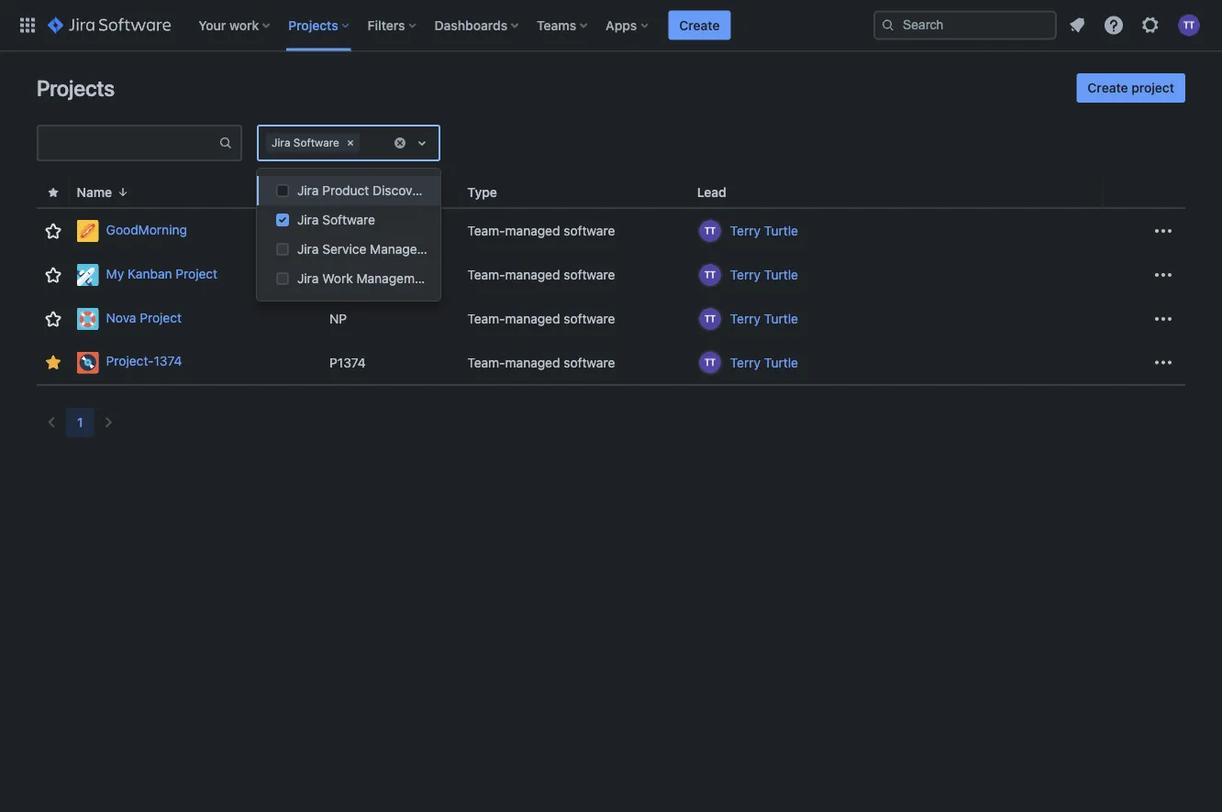 Task type: vqa. For each thing, say whether or not it's contained in the screenshot.
Column actions menu icon to the left
no



Task type: describe. For each thing, give the bounding box(es) containing it.
0 vertical spatial jira software
[[272, 136, 339, 149]]

terry for kan
[[730, 267, 761, 283]]

appswitcher icon image
[[17, 14, 39, 36]]

managed for kan
[[505, 267, 560, 283]]

terry turtle link for kan
[[730, 266, 798, 284]]

turtle for good
[[764, 223, 798, 239]]

terry for np
[[730, 312, 761, 327]]

terry turtle for np
[[730, 312, 798, 327]]

star my kanban project image
[[42, 264, 64, 286]]

jira service management
[[297, 242, 447, 257]]

your profile and settings image
[[1178, 14, 1200, 36]]

0 vertical spatial project
[[176, 266, 218, 281]]

teams button
[[531, 11, 595, 40]]

your work
[[198, 17, 259, 33]]

nova project link
[[77, 308, 315, 330]]

help image
[[1103, 14, 1125, 36]]

good
[[330, 223, 368, 239]]

apps button
[[600, 11, 655, 40]]

managed for np
[[505, 312, 560, 327]]

jira left work
[[297, 271, 319, 286]]

team-managed software for np
[[467, 312, 615, 327]]

service
[[322, 242, 366, 257]]

software for good
[[564, 223, 615, 239]]

clear image
[[343, 136, 358, 150]]

create for create project
[[1088, 80, 1128, 95]]

2 more image from the top
[[1152, 308, 1174, 330]]

open image
[[411, 132, 433, 154]]

more image for p1374
[[1152, 352, 1174, 374]]

software for kan
[[564, 267, 615, 283]]

p1374
[[330, 355, 366, 370]]

star project-1374 image
[[42, 352, 64, 374]]

primary element
[[11, 0, 873, 51]]

lead
[[697, 185, 726, 200]]

create button
[[668, 11, 731, 40]]

0 vertical spatial software
[[293, 136, 339, 149]]

create for create
[[679, 17, 720, 33]]

dashboards button
[[429, 11, 526, 40]]

jira left good
[[297, 212, 319, 228]]

project-1374
[[106, 354, 182, 369]]

1 vertical spatial project
[[140, 310, 182, 325]]

team-managed software for kan
[[467, 267, 615, 283]]

Search field
[[873, 11, 1057, 40]]

clear image
[[393, 136, 407, 150]]

team-managed software for good
[[467, 223, 615, 239]]

turtle for p1374
[[764, 355, 798, 370]]

lead button
[[690, 182, 748, 203]]

filters
[[368, 17, 405, 33]]

your work button
[[193, 11, 277, 40]]

terry turtle for p1374
[[730, 355, 798, 370]]

name button
[[69, 182, 138, 203]]

1 vertical spatial jira software
[[297, 212, 375, 228]]

project
[[1132, 80, 1174, 95]]

create project
[[1088, 80, 1174, 95]]

terry turtle link for good
[[730, 222, 798, 240]]

turtle for kan
[[764, 267, 798, 283]]

managed for p1374
[[505, 355, 560, 370]]

team- for kan
[[467, 267, 505, 283]]

management for jira work management
[[356, 271, 434, 286]]

terry turtle link for np
[[730, 310, 798, 328]]

project-
[[106, 354, 154, 369]]



Task type: locate. For each thing, give the bounding box(es) containing it.
1 terry turtle from the top
[[730, 223, 798, 239]]

1 vertical spatial create
[[1088, 80, 1128, 95]]

projects down appswitcher icon
[[37, 75, 115, 101]]

terry turtle link
[[730, 222, 798, 240], [730, 266, 798, 284], [730, 310, 798, 328], [730, 354, 798, 372]]

1 horizontal spatial create
[[1088, 80, 1128, 95]]

0 vertical spatial create
[[679, 17, 720, 33]]

previous image
[[40, 412, 62, 434]]

my kanban project link
[[77, 264, 315, 286]]

3 terry turtle link from the top
[[730, 310, 798, 328]]

2 terry from the top
[[730, 267, 761, 283]]

banner containing your work
[[0, 0, 1222, 51]]

my kanban project
[[106, 266, 218, 281]]

create inside button
[[679, 17, 720, 33]]

software for np
[[564, 312, 615, 327]]

terry turtle for good
[[730, 223, 798, 239]]

terry turtle link for p1374
[[730, 354, 798, 372]]

1 horizontal spatial projects
[[288, 17, 338, 33]]

3 terry turtle from the top
[[730, 312, 798, 327]]

banner
[[0, 0, 1222, 51]]

1
[[77, 415, 83, 430]]

team- for np
[[467, 312, 505, 327]]

project right nova
[[140, 310, 182, 325]]

name
[[77, 185, 112, 200]]

work
[[229, 17, 259, 33]]

star nova project image
[[42, 308, 64, 330]]

nova
[[106, 310, 136, 325]]

create right apps dropdown button
[[679, 17, 720, 33]]

settings image
[[1140, 14, 1162, 36]]

turtle
[[764, 223, 798, 239], [764, 267, 798, 283], [764, 312, 798, 327], [764, 355, 798, 370]]

dashboards
[[435, 17, 508, 33]]

1 team- from the top
[[467, 223, 505, 239]]

2 vertical spatial more image
[[1152, 352, 1174, 374]]

jira left service
[[297, 242, 319, 257]]

projects inside dropdown button
[[288, 17, 338, 33]]

0 vertical spatial more image
[[1152, 220, 1174, 242]]

kan
[[330, 267, 356, 283]]

key button
[[322, 182, 374, 203]]

4 terry turtle link from the top
[[730, 354, 798, 372]]

4 software from the top
[[564, 355, 615, 370]]

nova project
[[106, 310, 182, 325]]

1 managed from the top
[[505, 223, 560, 239]]

2 turtle from the top
[[764, 267, 798, 283]]

1 more image from the top
[[1152, 220, 1174, 242]]

software
[[564, 223, 615, 239], [564, 267, 615, 283], [564, 312, 615, 327], [564, 355, 615, 370]]

4 terry turtle from the top
[[730, 355, 798, 370]]

projects
[[288, 17, 338, 33], [37, 75, 115, 101]]

1 button
[[66, 408, 94, 438]]

4 turtle from the top
[[764, 355, 798, 370]]

terry turtle
[[730, 223, 798, 239], [730, 267, 798, 283], [730, 312, 798, 327], [730, 355, 798, 370]]

1 team-managed software from the top
[[467, 223, 615, 239]]

filters button
[[362, 11, 424, 40]]

1 vertical spatial more image
[[1152, 308, 1174, 330]]

3 team-managed software from the top
[[467, 312, 615, 327]]

management for jira service management
[[370, 242, 447, 257]]

managed for good
[[505, 223, 560, 239]]

0 horizontal spatial projects
[[37, 75, 115, 101]]

software
[[293, 136, 339, 149], [322, 212, 375, 228]]

terry for good
[[730, 223, 761, 239]]

2 terry turtle link from the top
[[730, 266, 798, 284]]

create inside button
[[1088, 80, 1128, 95]]

1 turtle from the top
[[764, 223, 798, 239]]

key
[[330, 185, 352, 200]]

team-managed software
[[467, 223, 615, 239], [467, 267, 615, 283], [467, 312, 615, 327], [467, 355, 615, 370]]

jira software left clear image
[[272, 136, 339, 149]]

software down key button
[[322, 212, 375, 228]]

my
[[106, 266, 124, 281]]

2 team-managed software from the top
[[467, 267, 615, 283]]

0 vertical spatial management
[[370, 242, 447, 257]]

product
[[322, 183, 369, 198]]

software for p1374
[[564, 355, 615, 370]]

3 terry from the top
[[730, 312, 761, 327]]

1374
[[154, 354, 182, 369]]

2 team- from the top
[[467, 267, 505, 283]]

3 turtle from the top
[[764, 312, 798, 327]]

3 software from the top
[[564, 312, 615, 327]]

jira left key
[[297, 183, 319, 198]]

jira
[[272, 136, 290, 149], [297, 183, 319, 198], [297, 212, 319, 228], [297, 242, 319, 257], [297, 271, 319, 286]]

apps
[[606, 17, 637, 33]]

create left project
[[1088, 80, 1128, 95]]

type
[[467, 185, 497, 200]]

more image for good
[[1152, 220, 1174, 242]]

software left clear image
[[293, 136, 339, 149]]

0 vertical spatial projects
[[288, 17, 338, 33]]

terry
[[730, 223, 761, 239], [730, 267, 761, 283], [730, 312, 761, 327], [730, 355, 761, 370]]

jira work management
[[297, 271, 434, 286]]

management down jira service management at the left top
[[356, 271, 434, 286]]

create
[[679, 17, 720, 33], [1088, 80, 1128, 95]]

0 horizontal spatial create
[[679, 17, 720, 33]]

2 software from the top
[[564, 267, 615, 283]]

turtle for np
[[764, 312, 798, 327]]

kanban
[[128, 266, 172, 281]]

4 team- from the top
[[467, 355, 505, 370]]

1 vertical spatial projects
[[37, 75, 115, 101]]

jira product discovery
[[297, 183, 431, 198]]

project
[[176, 266, 218, 281], [140, 310, 182, 325]]

management
[[370, 242, 447, 257], [356, 271, 434, 286]]

4 terry from the top
[[730, 355, 761, 370]]

managed
[[505, 223, 560, 239], [505, 267, 560, 283], [505, 312, 560, 327], [505, 355, 560, 370]]

np
[[330, 312, 347, 327]]

3 managed from the top
[[505, 312, 560, 327]]

terry turtle for kan
[[730, 267, 798, 283]]

teams
[[537, 17, 576, 33]]

discovery
[[373, 183, 431, 198]]

None text field
[[39, 130, 218, 156], [363, 134, 367, 152], [39, 130, 218, 156], [363, 134, 367, 152]]

jira software down key
[[297, 212, 375, 228]]

next image
[[98, 412, 120, 434]]

work
[[322, 271, 353, 286]]

team-managed software for p1374
[[467, 355, 615, 370]]

goodmorning link
[[77, 220, 315, 242]]

more image
[[1152, 264, 1174, 286]]

jira software image
[[48, 14, 171, 36], [48, 14, 171, 36]]

jira software
[[272, 136, 339, 149], [297, 212, 375, 228]]

jira left clear image
[[272, 136, 290, 149]]

1 terry from the top
[[730, 223, 761, 239]]

3 team- from the top
[[467, 312, 505, 327]]

management up jira work management
[[370, 242, 447, 257]]

project down "goodmorning" link
[[176, 266, 218, 281]]

your
[[198, 17, 226, 33]]

projects right work
[[288, 17, 338, 33]]

notifications image
[[1066, 14, 1088, 36]]

3 more image from the top
[[1152, 352, 1174, 374]]

1 vertical spatial management
[[356, 271, 434, 286]]

team-
[[467, 223, 505, 239], [467, 267, 505, 283], [467, 312, 505, 327], [467, 355, 505, 370]]

2 terry turtle from the top
[[730, 267, 798, 283]]

more image
[[1152, 220, 1174, 242], [1152, 308, 1174, 330], [1152, 352, 1174, 374]]

create project button
[[1077, 73, 1185, 103]]

project-1374 link
[[77, 352, 315, 374]]

4 managed from the top
[[505, 355, 560, 370]]

goodmorning
[[106, 222, 187, 237]]

star goodmorning image
[[42, 220, 64, 242]]

1 software from the top
[[564, 223, 615, 239]]

team- for good
[[467, 223, 505, 239]]

terry for p1374
[[730, 355, 761, 370]]

1 terry turtle link from the top
[[730, 222, 798, 240]]

1 vertical spatial software
[[322, 212, 375, 228]]

2 managed from the top
[[505, 267, 560, 283]]

4 team-managed software from the top
[[467, 355, 615, 370]]

search image
[[881, 18, 896, 33]]

projects button
[[283, 11, 357, 40]]

team- for p1374
[[467, 355, 505, 370]]



